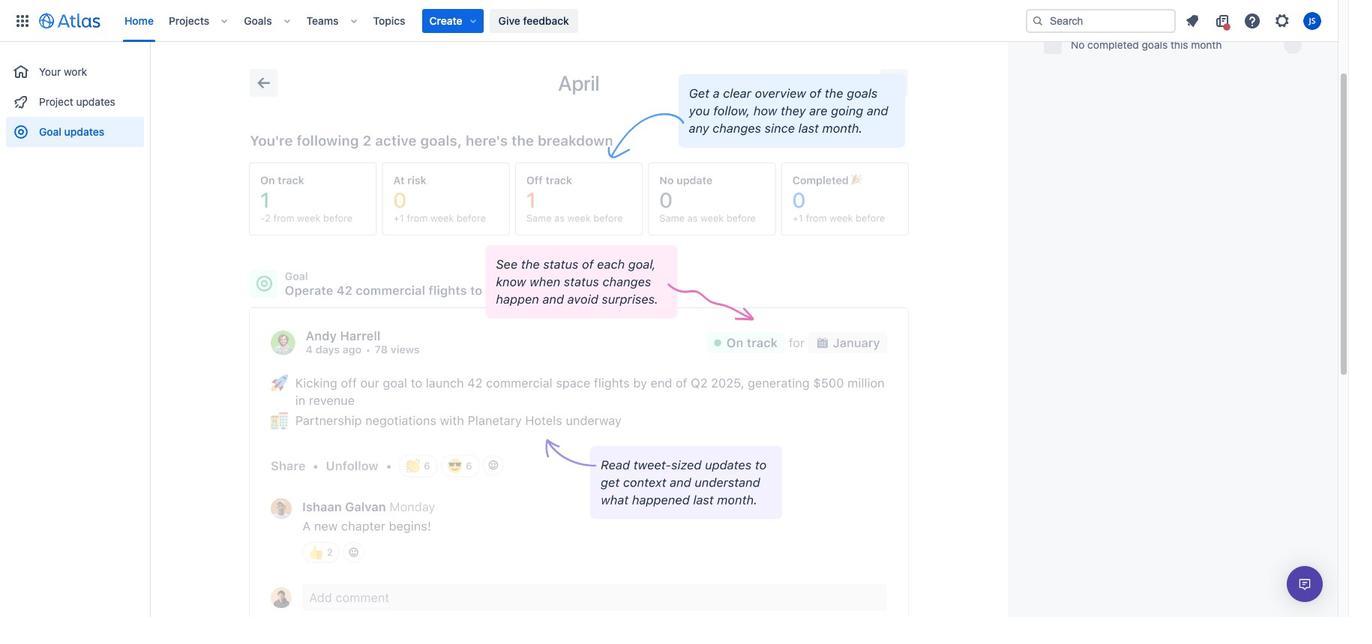 Task type: vqa. For each thing, say whether or not it's contained in the screenshot.
Goals "link"
yes



Task type: describe. For each thing, give the bounding box(es) containing it.
goal updates link
[[6, 117, 144, 147]]

topics
[[373, 14, 405, 27]]

get a clear overview of the goals you follow, how they are going and any changes since last month image
[[249, 69, 909, 245]]

ps
[[264, 23, 277, 36]]

project updates
[[39, 95, 115, 108]]

no completed goals this month
[[1071, 38, 1222, 51]]

your work link
[[6, 57, 144, 87]]

completed
[[1087, 38, 1139, 51]]

no
[[1071, 38, 1085, 51]]

updates.
[[391, 23, 433, 36]]

0 horizontal spatial goals
[[1102, 11, 1129, 24]]

banner containing home
[[0, 0, 1338, 42]]

feedback
[[523, 14, 569, 27]]

your work
[[39, 65, 87, 78]]

your
[[39, 65, 61, 78]]

group containing your work
[[6, 42, 144, 151]]

goals link
[[239, 9, 276, 33]]

project
[[39, 95, 73, 108]]

account image
[[1303, 12, 1321, 30]]

home link
[[120, 9, 158, 33]]

read tweet-sized updates to get context and understand what happened last month image
[[249, 405, 909, 617]]

2 group from the top
[[6, 147, 144, 166]]

open intercom messenger image
[[1296, 575, 1314, 593]]

completed
[[1044, 11, 1099, 24]]

example updates info image
[[249, 21, 261, 39]]

projects
[[169, 14, 209, 27]]



Task type: locate. For each thing, give the bounding box(es) containing it.
you're
[[280, 23, 310, 36]]

ps you're seeing example updates.
[[264, 23, 433, 36]]

banner
[[0, 0, 1338, 42]]

project updates link
[[6, 87, 144, 117]]

updates down 'your work' link
[[76, 95, 115, 108]]

completed goals
[[1044, 11, 1129, 24]]

projects link
[[164, 9, 214, 33]]

switch to... image
[[13, 12, 31, 30]]

goal
[[39, 125, 61, 138]]

1 horizontal spatial goals
[[1142, 38, 1168, 51]]

1 vertical spatial goals
[[1142, 38, 1168, 51]]

give
[[498, 14, 520, 27]]

notifications image
[[1183, 12, 1201, 30]]

updates for project updates
[[76, 95, 115, 108]]

teams link
[[302, 9, 343, 33]]

goals
[[1102, 11, 1129, 24], [1142, 38, 1168, 51]]

0 vertical spatial updates
[[76, 95, 115, 108]]

seeing
[[313, 23, 345, 36]]

updates for goal updates
[[64, 125, 104, 138]]

goals up 'completed' at top
[[1102, 11, 1129, 24]]

Search field
[[1026, 9, 1176, 33]]

this
[[1171, 38, 1188, 51]]

create button
[[422, 9, 483, 33]]

teams
[[306, 14, 339, 27]]

0 vertical spatial goals
[[1102, 11, 1129, 24]]

work
[[64, 65, 87, 78]]

group
[[6, 42, 144, 151], [6, 147, 144, 166]]

updates down project updates
[[64, 125, 104, 138]]

goals
[[244, 14, 272, 27]]

example
[[348, 23, 388, 36]]

help image
[[1243, 12, 1261, 30]]

give feedback
[[498, 14, 569, 27]]

see the status of each goal, know when status changes happen and avoid surprises image
[[249, 245, 909, 405]]

goals left the this
[[1142, 38, 1168, 51]]

updates inside 'link'
[[64, 125, 104, 138]]

1 vertical spatial updates
[[64, 125, 104, 138]]

topics link
[[369, 9, 410, 33]]

top element
[[9, 0, 1026, 42]]

search image
[[1032, 15, 1044, 27]]

create
[[429, 14, 462, 27]]

give feedback button
[[489, 9, 578, 33]]

goal updates
[[39, 125, 104, 138]]

1 group from the top
[[6, 42, 144, 151]]

home
[[124, 14, 154, 27]]

updates
[[76, 95, 115, 108], [64, 125, 104, 138]]

month
[[1191, 38, 1222, 51]]

settings image
[[1273, 12, 1291, 30]]



